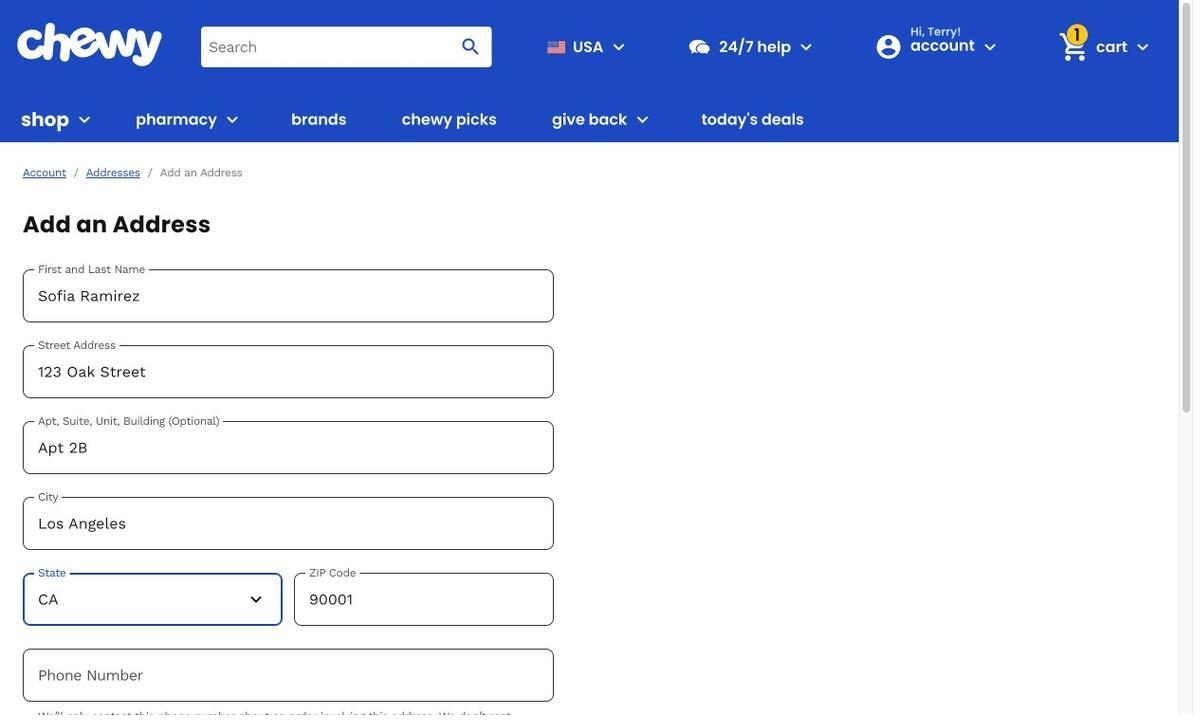 Task type: describe. For each thing, give the bounding box(es) containing it.
help menu image
[[795, 35, 818, 58]]

chewy support image
[[687, 34, 712, 59]]

pharmacy menu image
[[221, 108, 244, 131]]

cart menu image
[[1132, 35, 1154, 58]]

Search text field
[[201, 26, 492, 67]]

account menu image
[[979, 35, 1001, 58]]

site banner
[[0, 0, 1179, 142]]



Task type: locate. For each thing, give the bounding box(es) containing it.
menu image
[[607, 35, 630, 58]]

None text field
[[23, 497, 554, 550]]

submit search image
[[459, 35, 482, 58]]

items image
[[1057, 30, 1090, 64]]

menu image
[[73, 108, 96, 131]]

None telephone field
[[23, 649, 554, 702]]

None text field
[[23, 269, 554, 322], [23, 345, 554, 398], [23, 421, 554, 474], [294, 573, 554, 626], [23, 269, 554, 322], [23, 345, 554, 398], [23, 421, 554, 474], [294, 573, 554, 626]]

Product search field
[[201, 26, 492, 67]]

give back menu image
[[631, 108, 654, 131]]

chewy home image
[[16, 23, 163, 66]]



Task type: vqa. For each thing, say whether or not it's contained in the screenshot.
the chewy support icon
yes



